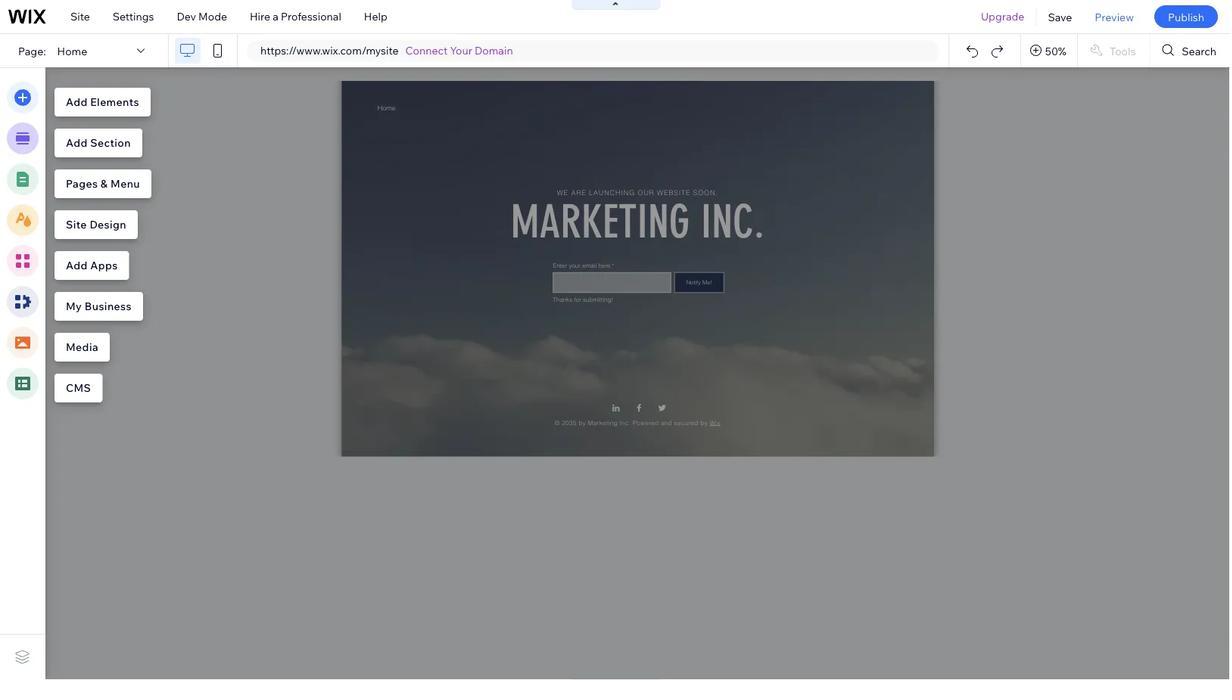 Task type: locate. For each thing, give the bounding box(es) containing it.
add section
[[66, 136, 131, 149]]

1 vertical spatial add
[[66, 136, 88, 149]]

design
[[90, 218, 126, 231]]

3 add from the top
[[66, 259, 88, 272]]

my business
[[66, 300, 132, 313]]

https://www.wix.com/mysite
[[260, 44, 399, 57]]

pages
[[66, 177, 98, 190]]

cms
[[66, 382, 91, 395]]

site left design at the left
[[66, 218, 87, 231]]

menu
[[111, 177, 140, 190]]

&
[[101, 177, 108, 190]]

0 vertical spatial site
[[70, 10, 90, 23]]

hire
[[250, 10, 270, 23]]

business
[[85, 300, 132, 313]]

https://www.wix.com/mysite connect your domain
[[260, 44, 513, 57]]

mode
[[198, 10, 227, 23]]

search button
[[1150, 34, 1230, 67]]

home
[[57, 44, 87, 57]]

2 add from the top
[[66, 136, 88, 149]]

domain
[[475, 44, 513, 57]]

0 vertical spatial add
[[66, 95, 88, 109]]

site
[[70, 10, 90, 23], [66, 218, 87, 231]]

dev
[[177, 10, 196, 23]]

preview button
[[1083, 0, 1145, 33]]

media
[[66, 341, 98, 354]]

1 vertical spatial site
[[66, 218, 87, 231]]

publish button
[[1154, 5, 1218, 28]]

add
[[66, 95, 88, 109], [66, 136, 88, 149], [66, 259, 88, 272]]

add left elements
[[66, 95, 88, 109]]

site for site
[[70, 10, 90, 23]]

settings
[[113, 10, 154, 23]]

1 add from the top
[[66, 95, 88, 109]]

add left section
[[66, 136, 88, 149]]

add left apps
[[66, 259, 88, 272]]

tools
[[1110, 44, 1136, 57]]

site for site design
[[66, 218, 87, 231]]

site up 'home'
[[70, 10, 90, 23]]

add elements
[[66, 95, 139, 109]]

50% button
[[1021, 34, 1077, 67]]

my
[[66, 300, 82, 313]]

add for add elements
[[66, 95, 88, 109]]

2 vertical spatial add
[[66, 259, 88, 272]]

dev mode
[[177, 10, 227, 23]]

upgrade
[[981, 10, 1024, 23]]



Task type: vqa. For each thing, say whether or not it's contained in the screenshot.
the Settings
yes



Task type: describe. For each thing, give the bounding box(es) containing it.
preview
[[1095, 10, 1134, 23]]

tools button
[[1078, 34, 1149, 67]]

hire a professional
[[250, 10, 341, 23]]

50%
[[1045, 44, 1066, 57]]

elements
[[90, 95, 139, 109]]

save
[[1048, 10, 1072, 23]]

section
[[90, 136, 131, 149]]

a
[[273, 10, 278, 23]]

publish
[[1168, 10, 1204, 23]]

connect
[[405, 44, 448, 57]]

site design
[[66, 218, 126, 231]]

help
[[364, 10, 387, 23]]

search
[[1182, 44, 1216, 57]]

add for add section
[[66, 136, 88, 149]]

pages & menu
[[66, 177, 140, 190]]

apps
[[90, 259, 118, 272]]

add for add apps
[[66, 259, 88, 272]]

professional
[[281, 10, 341, 23]]

your
[[450, 44, 472, 57]]

save button
[[1037, 0, 1083, 33]]

add apps
[[66, 259, 118, 272]]



